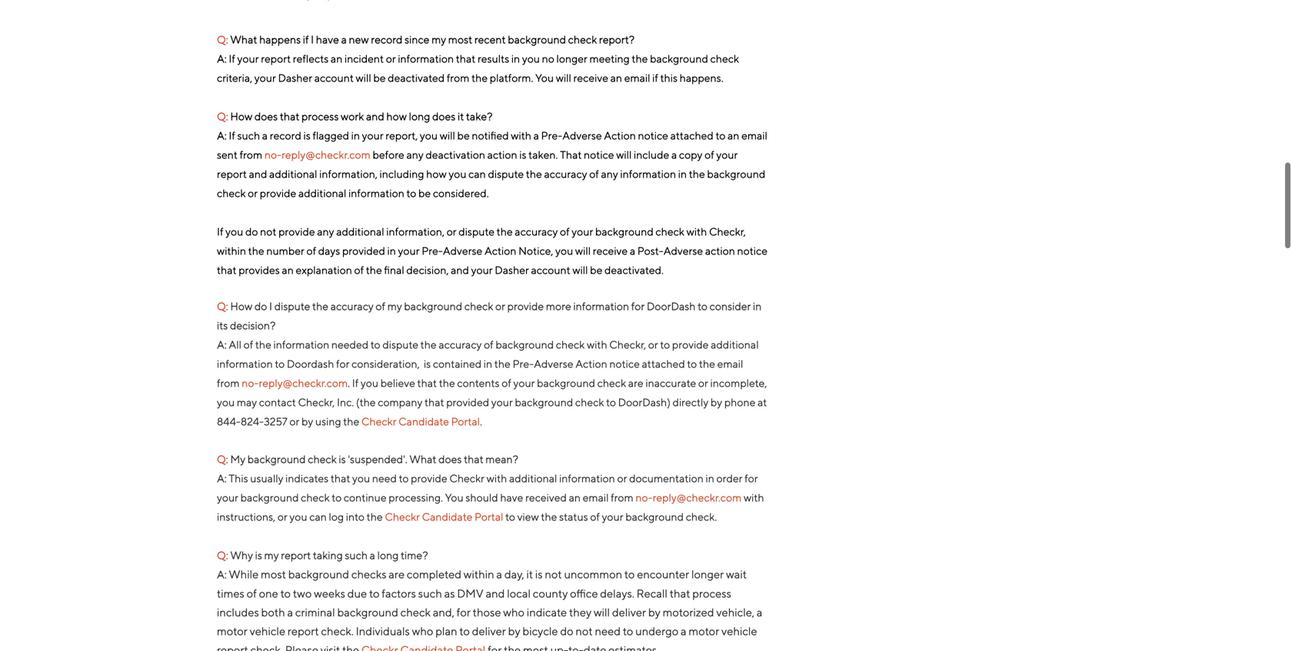 Task type: vqa. For each thing, say whether or not it's contained in the screenshot.
English (US) 'option'
no



Task type: locate. For each thing, give the bounding box(es) containing it.
1 how from the top
[[230, 110, 253, 123]]

action for check
[[576, 358, 608, 370]]

1 vertical spatial can
[[309, 511, 327, 524]]

long left time?
[[377, 549, 399, 562]]

will inside the before any deactivation action is taken. that notice will include a copy of your report and additional information, including how you can dispute the accuracy of any information in the background check or provide additional information to be considered.
[[616, 148, 632, 161]]

no- for my background check is 'suspended'. what does that mean?
[[636, 492, 653, 504]]

how up decision?
[[230, 300, 253, 313]]

accuracy inside if you do not provide any additional information, or dispute the accuracy of your background check with checkr, within the number of days provided in your pre-adverse action notice, you will receive a post-adverse action notice that provides an explanation of the final decision, and your dasher account will be deactivated.
[[515, 225, 558, 238]]

1 vertical spatial who
[[412, 625, 433, 638]]

0 horizontal spatial pre-
[[422, 245, 443, 257]]

accuracy inside all of the information needed to dispute the accuracy of background check with checkr, or to provide additional information to doordash for consideration,  is contained in the pre-adverse action notice attached to the email from
[[439, 339, 482, 351]]

dispute
[[488, 168, 524, 180], [459, 225, 495, 238], [274, 300, 310, 313], [383, 339, 419, 351]]

check inside all of the information needed to dispute the accuracy of background check with checkr, or to provide additional information to doordash for consideration,  is contained in the pre-adverse action notice attached to the email from
[[556, 339, 585, 351]]

i inside how do i dispute the accuracy of my background check or provide more information for doordash to consider in its decision?
[[269, 300, 272, 313]]

action inside if such a record is flagged in your report, you will be notified with a pre-adverse action notice attached to an email sent from
[[604, 129, 636, 142]]

for inside all of the information needed to dispute the accuracy of background check with checkr, or to provide additional information to doordash for consideration,  is contained in the pre-adverse action notice attached to the email from
[[336, 358, 350, 370]]

bicycle
[[523, 625, 558, 638]]

a inside the before any deactivation action is taken. that notice will include a copy of your report and additional information, including how you can dispute the accuracy of any information in the background check or provide additional information to be considered.
[[672, 148, 677, 161]]

number
[[266, 245, 305, 257]]

you
[[535, 71, 554, 84], [445, 492, 464, 504]]

such inside q: why is my report taking such a long time? a:
[[345, 549, 368, 562]]

since
[[405, 33, 430, 46]]

1 vertical spatial any
[[601, 168, 618, 180]]

and inside if you do not provide any additional information, or dispute the accuracy of your background check with checkr, within the number of days provided in your pre-adverse action notice, you will receive a post-adverse action notice that provides an explanation of the final decision, and your dasher account will be deactivated.
[[451, 264, 469, 277]]

using
[[315, 415, 341, 428]]

pre-
[[541, 129, 563, 142], [422, 245, 443, 257], [513, 358, 534, 370]]

0 vertical spatial account
[[314, 71, 354, 84]]

with inside with instructions, or you can log into the
[[744, 492, 765, 504]]

1 horizontal spatial can
[[469, 168, 486, 180]]

2 motor from the left
[[689, 625, 720, 638]]

will left the include
[[616, 148, 632, 161]]

no-reply@checkr.com for how do i dispute the accuracy of my background check or provide more information for doordash to consider in its decision?
[[242, 377, 348, 390]]

1 horizontal spatial my
[[388, 300, 402, 313]]

new
[[349, 33, 369, 46]]

in inside how do i dispute the accuracy of my background check or provide more information for doordash to consider in its decision?
[[753, 300, 762, 313]]

is right why
[[255, 549, 262, 562]]

2 horizontal spatial check.
[[686, 511, 717, 524]]

check down indicates
[[301, 492, 330, 504]]

will right 'platform.' at the top left of the page
[[556, 71, 572, 84]]

days
[[318, 245, 340, 257]]

0 vertical spatial candidate
[[399, 415, 449, 428]]

a down motorized
[[681, 625, 687, 638]]

0 horizontal spatial long
[[377, 549, 399, 562]]

2 vertical spatial pre-
[[513, 358, 534, 370]]

from right deactivated
[[447, 71, 470, 84]]

deliver down those
[[472, 625, 506, 638]]

3 q: from the top
[[217, 300, 228, 313]]

such
[[237, 129, 260, 142], [345, 549, 368, 562], [418, 587, 442, 601]]

q: for q: what happens if i have a new record since my most recent background check report?
[[217, 33, 228, 46]]

check down factors
[[401, 606, 431, 619]]

wait
[[726, 568, 747, 581]]

the down the received
[[541, 511, 557, 524]]

1 vertical spatial action
[[705, 245, 735, 257]]

if for you
[[217, 225, 223, 238]]

dasher inside if your report reflects an incident or information that results in you no longer meeting the background check criteria, your dasher account will be deactivated from the platform. you will receive an email if this happens.
[[278, 71, 312, 84]]

1 horizontal spatial if
[[653, 71, 659, 84]]

1 vertical spatial account
[[531, 264, 571, 277]]

0 horizontal spatial you
[[445, 492, 464, 504]]

is
[[304, 129, 311, 142], [520, 148, 527, 161], [339, 453, 346, 466], [255, 549, 262, 562], [535, 568, 543, 581]]

one
[[259, 587, 278, 601]]

1 horizontal spatial long
[[409, 110, 430, 123]]

include
[[634, 148, 670, 161]]

check up meeting
[[568, 33, 597, 46]]

need inside this usually indicates that you need to provide checkr with additional information or documentation in order for your background check to continue processing. you should have received an email from
[[372, 472, 397, 485]]

no-reply@checkr.com link down documentation on the bottom of the page
[[636, 492, 742, 504]]

1 horizontal spatial checkr,
[[610, 339, 646, 351]]

1 vertical spatial dasher
[[495, 264, 529, 277]]

the down the before any deactivation action is taken. that notice will include a copy of your report and additional information, including how you can dispute the accuracy of any information in the background check or provide additional information to be considered.
[[497, 225, 513, 238]]

usually
[[250, 472, 284, 485]]

most
[[448, 33, 473, 46], [261, 568, 286, 581]]

1 vertical spatial checkr candidate portal link
[[385, 511, 504, 524]]

0 vertical spatial i
[[311, 33, 314, 46]]

no- up may
[[242, 377, 259, 390]]

the down the results at the left of the page
[[472, 71, 488, 84]]

2 q: from the top
[[217, 110, 228, 123]]

checkr down the (the
[[362, 415, 397, 428]]

information right more
[[574, 300, 629, 313]]

2 vehicle from the left
[[722, 625, 758, 638]]

record right new
[[371, 33, 403, 46]]

or inside the before any deactivation action is taken. that notice will include a copy of your report and additional information, including how you can dispute the accuracy of any information in the background check or provide additional information to be considered.
[[248, 187, 258, 200]]

such inside while most background checks are completed within a day, it is not uncommon to encounter longer wait times of one to two weeks due to factors such as dmv and local county office delays. recall that process includes both a criminal background check and, for those who indicate they will deliver by motorized vehicle, a motor vehicle report check. individuals who plan to deliver by bicycle do not need to undergo a motor vehicle report check. please visit the
[[418, 587, 442, 601]]

reply@checkr.com down flagged
[[282, 148, 371, 161]]

0 vertical spatial provided
[[342, 245, 385, 257]]

0 horizontal spatial longer
[[557, 52, 588, 65]]

do inside while most background checks are completed within a day, it is not uncommon to encounter longer wait times of one to two weeks due to factors such as dmv and local county office delays. recall that process includes both a criminal background check and, for those who indicate they will deliver by motorized vehicle, a motor vehicle report check. individuals who plan to deliver by bicycle do not need to undergo a motor vehicle report check. please visit the
[[560, 625, 574, 638]]

with inside all of the information needed to dispute the accuracy of background check with checkr, or to provide additional information to doordash for consideration,  is contained in the pre-adverse action notice attached to the email from
[[587, 339, 608, 351]]

1 vertical spatial most
[[261, 568, 286, 581]]

a up checks on the bottom left of page
[[370, 549, 375, 562]]

2 vertical spatial not
[[576, 625, 593, 638]]

0 vertical spatial longer
[[557, 52, 588, 65]]

should
[[466, 492, 498, 504]]

if you do not provide any additional information, or dispute the accuracy of your background check with checkr, within the number of days provided in your pre-adverse action notice, you will receive a post-adverse action notice that provides an explanation of the final decision, and your dasher account will be deactivated.
[[217, 225, 770, 277]]

check down more
[[556, 339, 585, 351]]

1 horizontal spatial no-
[[265, 148, 282, 161]]

q: inside q: my background check is 'suspended'. what does that mean? a:
[[217, 453, 228, 466]]

the
[[632, 52, 648, 65], [472, 71, 488, 84], [526, 168, 542, 180], [689, 168, 705, 180], [497, 225, 513, 238], [248, 245, 264, 257], [366, 264, 382, 277], [312, 300, 329, 313], [255, 339, 271, 351], [421, 339, 437, 351], [495, 358, 511, 370], [699, 358, 715, 370], [439, 377, 455, 390], [343, 415, 359, 428], [367, 511, 383, 524], [541, 511, 557, 524], [342, 644, 359, 652]]

accuracy inside the before any deactivation action is taken. that notice will include a copy of your report and additional information, including how you can dispute the accuracy of any information in the background check or provide additional information to be considered.
[[544, 168, 587, 180]]

pre- inside if such a record is flagged in your report, you will be notified with a pre-adverse action notice attached to an email sent from
[[541, 129, 563, 142]]

for inside this usually indicates that you need to provide checkr with additional information or documentation in order for your background check to continue processing. you should have received an email from
[[745, 472, 758, 485]]

not up number
[[260, 225, 277, 238]]

check inside this usually indicates that you need to provide checkr with additional information or documentation in order for your background check to continue processing. you should have received an email from
[[301, 492, 330, 504]]

1 vertical spatial provided
[[446, 396, 489, 409]]

0 horizontal spatial most
[[261, 568, 286, 581]]

1 vertical spatial portal
[[475, 511, 504, 524]]

of inside . if you believe that the contents of your background check are inaccurate or incomplete, you may contact checkr, inc. (the company that provided your background check to doordash) directly by phone at 844-824-3257 or by using the
[[502, 377, 512, 390]]

my inside q: why is my report taking such a long time? a:
[[264, 549, 279, 562]]

notified
[[472, 129, 509, 142]]

1 vertical spatial reply@checkr.com
[[259, 377, 348, 390]]

1 horizontal spatial vehicle
[[722, 625, 758, 638]]

0 horizontal spatial need
[[372, 472, 397, 485]]

notice
[[638, 129, 669, 142], [584, 148, 614, 161], [737, 245, 768, 257], [610, 358, 640, 370]]

reply@checkr.com down "doordash"
[[259, 377, 348, 390]]

and inside while most background checks are completed within a day, it is not uncommon to encounter longer wait times of one to two weeks due to factors such as dmv and local county office delays. recall that process includes both a criminal background check and, for those who indicate they will deliver by motorized vehicle, a motor vehicle report check. individuals who plan to deliver by bicycle do not need to undergo a motor vehicle report check. please visit the
[[486, 587, 505, 601]]

dasher down reflects at the left top of page
[[278, 71, 312, 84]]

4 a: from the top
[[217, 472, 227, 485]]

0 vertical spatial any
[[407, 148, 424, 161]]

information, inside if you do not provide any additional information, or dispute the accuracy of your background check with checkr, within the number of days provided in your pre-adverse action notice, you will receive a post-adverse action notice that provides an explanation of the final decision, and your dasher account will be deactivated.
[[386, 225, 445, 238]]

notice right taken. that
[[584, 148, 614, 161]]

pre- up . if you believe that the contents of your background check are inaccurate or incomplete, you may contact checkr, inc. (the company that provided your background check to doordash) directly by phone at 844-824-3257 or by using the
[[513, 358, 534, 370]]

0 vertical spatial long
[[409, 110, 430, 123]]

provided for contents
[[446, 396, 489, 409]]

email
[[625, 71, 651, 84], [742, 129, 768, 142], [718, 358, 744, 370], [583, 492, 609, 504]]

longer
[[557, 52, 588, 65], [692, 568, 724, 581]]

with
[[511, 129, 532, 142], [687, 225, 707, 238], [587, 339, 608, 351], [487, 472, 507, 485], [744, 492, 765, 504]]

0 horizontal spatial vehicle
[[250, 625, 286, 638]]

within up 'dmv'
[[464, 568, 494, 581]]

0 horizontal spatial if
[[303, 33, 309, 46]]

0 vertical spatial checkr,
[[709, 225, 746, 238]]

by
[[711, 396, 723, 409], [302, 415, 313, 428], [648, 606, 661, 619], [508, 625, 521, 638]]

attached up copy
[[671, 129, 714, 142]]

a: down the its
[[217, 339, 229, 351]]

2 vertical spatial no-reply@checkr.com link
[[636, 492, 742, 504]]

your inside the before any deactivation action is taken. that notice will include a copy of your report and additional information, including how you can dispute the accuracy of any information in the background check or provide additional information to be considered.
[[717, 148, 738, 161]]

decision,
[[407, 264, 449, 277]]

email inside if such a record is flagged in your report, you will be notified with a pre-adverse action notice attached to an email sent from
[[742, 129, 768, 142]]

0 vertical spatial pre-
[[541, 129, 563, 142]]

results
[[478, 52, 509, 65]]

all
[[229, 339, 242, 351]]

deliver
[[612, 606, 646, 619], [472, 625, 506, 638]]

no-reply@checkr.com
[[265, 148, 371, 161], [242, 377, 348, 390], [636, 492, 742, 504]]

4 q: from the top
[[217, 453, 228, 466]]

action
[[488, 148, 518, 161], [705, 245, 735, 257]]

a: up times
[[217, 569, 227, 581]]

accuracy up needed
[[331, 300, 374, 313]]

i up reflects at the left top of page
[[311, 33, 314, 46]]

1 vertical spatial such
[[345, 549, 368, 562]]

2 a: from the top
[[217, 129, 227, 142]]

0 horizontal spatial my
[[264, 549, 279, 562]]

that
[[456, 52, 476, 65], [280, 110, 300, 123], [217, 264, 237, 277], [417, 377, 437, 390], [425, 396, 444, 409], [464, 453, 484, 466], [331, 472, 350, 485], [670, 587, 691, 601]]

checkr down processing. on the bottom of page
[[385, 511, 420, 524]]

dasher down "notice,"
[[495, 264, 529, 277]]

action down notified
[[488, 148, 518, 161]]

do up provides
[[245, 225, 258, 238]]

it right day,
[[527, 568, 533, 581]]

a
[[341, 33, 347, 46], [262, 129, 268, 142], [534, 129, 539, 142], [672, 148, 677, 161], [630, 245, 636, 257], [370, 549, 375, 562], [497, 568, 502, 581], [287, 606, 293, 619], [757, 606, 763, 619], [681, 625, 687, 638]]

0 horizontal spatial such
[[237, 129, 260, 142]]

documentation
[[629, 472, 704, 485]]

0 vertical spatial checkr
[[362, 415, 397, 428]]

or inside how do i dispute the accuracy of my background check or provide more information for doordash to consider in its decision?
[[496, 300, 505, 313]]

no- right sent at the left top
[[265, 148, 282, 161]]

pre- for background
[[513, 358, 534, 370]]

within up provides
[[217, 245, 246, 257]]

0 vertical spatial are
[[628, 377, 644, 390]]

may
[[237, 396, 257, 409]]

q: up the its
[[217, 300, 228, 313]]

with instructions, or you can log into the
[[217, 492, 765, 524]]

0 horizontal spatial action
[[488, 148, 518, 161]]

believe
[[381, 377, 415, 390]]

vehicle down "both"
[[250, 625, 286, 638]]

sent
[[217, 148, 238, 161]]

information, up decision,
[[386, 225, 445, 238]]

0 horizontal spatial within
[[217, 245, 246, 257]]

provided inside . if you believe that the contents of your background check are inaccurate or incomplete, you may contact checkr, inc. (the company that provided your background check to doordash) directly by phone at 844-824-3257 or by using the
[[446, 396, 489, 409]]

1 vertical spatial how
[[230, 300, 253, 313]]

check inside q: my background check is 'suspended'. what does that mean? a:
[[308, 453, 337, 466]]

need inside while most background checks are completed within a day, it is not uncommon to encounter longer wait times of one to two weeks due to factors such as dmv and local county office delays. recall that process includes both a criminal background check and, for those who indicate they will deliver by motorized vehicle, a motor vehicle report check. individuals who plan to deliver by bicycle do not need to undergo a motor vehicle report check. please visit the
[[595, 625, 621, 638]]

an inside this usually indicates that you need to provide checkr with additional information or documentation in order for your background check to continue processing. you should have received an email from
[[569, 492, 581, 504]]

dispute down considered.
[[459, 225, 495, 238]]

how
[[387, 110, 407, 123], [426, 168, 447, 180]]

0 vertical spatial can
[[469, 168, 486, 180]]

notice up consider
[[737, 245, 768, 257]]

0 vertical spatial portal
[[451, 415, 480, 428]]

1 vertical spatial no-reply@checkr.com link
[[242, 377, 348, 390]]

0 vertical spatial receive
[[574, 71, 609, 84]]

0 vertical spatial such
[[237, 129, 260, 142]]

more
[[546, 300, 571, 313]]

candidate for .
[[399, 415, 449, 428]]

will down incident
[[356, 71, 371, 84]]

checkr candidate portal link down company at the bottom left of the page
[[362, 415, 480, 428]]

checkr for checkr candidate portal to view the status of your background check.
[[385, 511, 420, 524]]

no-reply@checkr.com link for how do i dispute the accuracy of my background check or provide more information for doordash to consider in its decision?
[[242, 377, 348, 390]]

0 vertical spatial my
[[432, 33, 446, 46]]

need down 'suspended'.
[[372, 472, 397, 485]]

information inside if your report reflects an incident or information that results in you no longer meeting the background check criteria, your dasher account will be deactivated from the platform. you will receive an email if this happens.
[[398, 52, 454, 65]]

adverse inside if such a record is flagged in your report, you will be notified with a pre-adverse action notice attached to an email sent from
[[563, 129, 602, 142]]

provided inside if you do not provide any additional information, or dispute the accuracy of your background check with checkr, within the number of days provided in your pre-adverse action notice, you will receive a post-adverse action notice that provides an explanation of the final decision, and your dasher account will be deactivated.
[[342, 245, 385, 257]]

company
[[378, 396, 423, 409]]

the down inc.
[[343, 415, 359, 428]]

notice up doordash)
[[610, 358, 640, 370]]

2 how from the top
[[230, 300, 253, 313]]

and inside the before any deactivation action is taken. that notice will include a copy of your report and additional information, including how you can dispute the accuracy of any information in the background check or provide additional information to be considered.
[[249, 168, 267, 180]]

1 horizontal spatial provided
[[446, 396, 489, 409]]

1 horizontal spatial within
[[464, 568, 494, 581]]

0 horizontal spatial account
[[314, 71, 354, 84]]

from inside this usually indicates that you need to provide checkr with additional information or documentation in order for your background check to continue processing. you should have received an email from
[[611, 492, 634, 504]]

consideration,
[[352, 358, 420, 370]]

1 horizontal spatial any
[[407, 148, 424, 161]]

notice inside if such a record is flagged in your report, you will be notified with a pre-adverse action notice attached to an email sent from
[[638, 129, 669, 142]]

candidate down company at the bottom left of the page
[[399, 415, 449, 428]]

long
[[409, 110, 430, 123], [377, 549, 399, 562]]

longer inside while most background checks are completed within a day, it is not uncommon to encounter longer wait times of one to two weeks due to factors such as dmv and local county office delays. recall that process includes both a criminal background check and, for those who indicate they will deliver by motorized vehicle, a motor vehicle report check. individuals who plan to deliver by bicycle do not need to undergo a motor vehicle report check. please visit the
[[692, 568, 724, 581]]

provide inside how do i dispute the accuracy of my background check or provide more information for doordash to consider in its decision?
[[508, 300, 544, 313]]

information inside this usually indicates that you need to provide checkr with additional information or documentation in order for your background check to continue processing. you should have received an email from
[[559, 472, 615, 485]]

within
[[217, 245, 246, 257], [464, 568, 494, 581]]

provided down contents
[[446, 396, 489, 409]]

check up happens.
[[711, 52, 739, 65]]

report down the happens
[[261, 52, 291, 65]]

1 vehicle from the left
[[250, 625, 286, 638]]

0 horizontal spatial .
[[348, 377, 350, 390]]

2 horizontal spatial no-
[[636, 492, 653, 504]]

in down q: how does that process work and how long does it take?
[[351, 129, 360, 142]]

not inside if you do not provide any additional information, or dispute the accuracy of your background check with checkr, within the number of days provided in your pre-adverse action notice, you will receive a post-adverse action notice that provides an explanation of the final decision, and your dasher account will be deactivated.
[[260, 225, 277, 238]]

check inside how do i dispute the accuracy of my background check or provide more information for doordash to consider in its decision?
[[465, 300, 493, 313]]

1 horizontal spatial longer
[[692, 568, 724, 581]]

account
[[314, 71, 354, 84], [531, 264, 571, 277]]

you left log
[[290, 511, 307, 524]]

if for your
[[229, 52, 235, 65]]

844-
[[217, 415, 241, 428]]

2 vertical spatial check.
[[250, 644, 283, 652]]

additional inside if you do not provide any additional information, or dispute the accuracy of your background check with checkr, within the number of days provided in your pre-adverse action notice, you will receive a post-adverse action notice that provides an explanation of the final decision, and your dasher account will be deactivated.
[[336, 225, 384, 238]]

1 vertical spatial receive
[[593, 245, 628, 257]]

1 vertical spatial no-
[[242, 377, 259, 390]]

reply@checkr.com for information
[[259, 377, 348, 390]]

provided for additional
[[342, 245, 385, 257]]

0 vertical spatial no-
[[265, 148, 282, 161]]

be inside if you do not provide any additional information, or dispute the accuracy of your background check with checkr, within the number of days provided in your pre-adverse action notice, you will receive a post-adverse action notice that provides an explanation of the final decision, and your dasher account will be deactivated.
[[590, 264, 603, 277]]

1 horizontal spatial dasher
[[495, 264, 529, 277]]

check inside if your report reflects an incident or information that results in you no longer meeting the background check criteria, your dasher account will be deactivated from the platform. you will receive an email if this happens.
[[711, 52, 739, 65]]

background
[[508, 33, 566, 46], [650, 52, 709, 65], [707, 168, 766, 180], [595, 225, 654, 238], [404, 300, 463, 313], [496, 339, 554, 351], [537, 377, 596, 390], [515, 396, 573, 409], [248, 453, 306, 466], [241, 492, 299, 504], [626, 511, 684, 524], [288, 568, 349, 581], [337, 606, 398, 619]]

you left no
[[522, 52, 540, 65]]

if
[[303, 33, 309, 46], [653, 71, 659, 84]]

does
[[255, 110, 278, 123], [432, 110, 456, 123], [439, 453, 462, 466]]

0 vertical spatial how
[[387, 110, 407, 123]]

do inside how do i dispute the accuracy of my background check or provide more information for doordash to consider in its decision?
[[255, 300, 267, 313]]

you left should
[[445, 492, 464, 504]]

a: up sent at the left top
[[217, 129, 227, 142]]

will up deactivation
[[440, 129, 455, 142]]

are up doordash)
[[628, 377, 644, 390]]

check inside the before any deactivation action is taken. that notice will include a copy of your report and additional information, including how you can dispute the accuracy of any information in the background check or provide additional information to be considered.
[[217, 187, 246, 200]]

2 horizontal spatial checkr,
[[709, 225, 746, 238]]

1 horizontal spatial .
[[480, 415, 482, 428]]

2 vertical spatial no-
[[636, 492, 653, 504]]

what down the checkr candidate portal . at the bottom of page
[[410, 453, 437, 466]]

encounter
[[637, 568, 690, 581]]

not down they
[[576, 625, 593, 638]]

will right "notice,"
[[575, 245, 591, 257]]

is for flagged
[[304, 129, 311, 142]]

what left the happens
[[230, 33, 257, 46]]

reply@checkr.com down documentation on the bottom of the page
[[653, 492, 742, 504]]

0 horizontal spatial not
[[260, 225, 277, 238]]

a left copy
[[672, 148, 677, 161]]

includes
[[217, 606, 259, 619]]

including
[[380, 168, 424, 180]]

taking
[[313, 549, 343, 562]]

in left order
[[706, 472, 715, 485]]

0 horizontal spatial information,
[[319, 168, 378, 180]]

q: left my
[[217, 453, 228, 466]]

a inside if you do not provide any additional information, or dispute the accuracy of your background check with checkr, within the number of days provided in your pre-adverse action notice, you will receive a post-adverse action notice that provides an explanation of the final decision, and your dasher account will be deactivated.
[[630, 245, 636, 257]]

in inside the before any deactivation action is taken. that notice will include a copy of your report and additional information, including how you can dispute the accuracy of any information in the background check or provide additional information to be considered.
[[678, 168, 687, 180]]

is inside the before any deactivation action is taken. that notice will include a copy of your report and additional information, including how you can dispute the accuracy of any information in the background check or provide additional information to be considered.
[[520, 148, 527, 161]]

1 motor from the left
[[217, 625, 248, 638]]

no-reply@checkr.com link for my background check is 'suspended'. what does that mean?
[[636, 492, 742, 504]]

5 a: from the top
[[217, 569, 227, 581]]

you up continue
[[352, 472, 370, 485]]

email inside if your report reflects an incident or information that results in you no longer meeting the background check criteria, your dasher account will be deactivated from the platform. you will receive an email if this happens.
[[625, 71, 651, 84]]

2 vertical spatial checkr,
[[298, 396, 335, 409]]

to inside the before any deactivation action is taken. that notice will include a copy of your report and additional information, including how you can dispute the accuracy of any information in the background check or provide additional information to be considered.
[[407, 187, 417, 200]]

will right they
[[594, 606, 610, 619]]

vehicle down 'vehicle,'
[[722, 625, 758, 638]]

checkr candidate portal link
[[362, 415, 480, 428], [385, 511, 504, 524]]

by left bicycle
[[508, 625, 521, 638]]

0 vertical spatial within
[[217, 245, 246, 257]]

long up the report,
[[409, 110, 430, 123]]

1 q: from the top
[[217, 33, 228, 46]]

dispute up consideration,
[[383, 339, 419, 351]]

1 horizontal spatial pre-
[[513, 358, 534, 370]]

or inside this usually indicates that you need to provide checkr with additional information or documentation in order for your background check to continue processing. you should have received an email from
[[617, 472, 627, 485]]

record
[[371, 33, 403, 46], [270, 129, 302, 142]]

portal for to
[[475, 511, 504, 524]]

information
[[398, 52, 454, 65], [620, 168, 676, 180], [349, 187, 405, 200], [574, 300, 629, 313], [274, 339, 329, 351], [217, 358, 273, 370], [559, 472, 615, 485]]

1 vertical spatial candidate
[[422, 511, 473, 524]]

my
[[230, 453, 246, 466]]

what
[[230, 33, 257, 46], [410, 453, 437, 466]]

uncommon
[[564, 568, 623, 581]]

need down delays.
[[595, 625, 621, 638]]

be up deactivation
[[457, 129, 470, 142]]

0 vertical spatial dasher
[[278, 71, 312, 84]]

such up sent at the left top
[[237, 129, 260, 142]]

1 vertical spatial you
[[445, 492, 464, 504]]

q: for q:
[[217, 300, 228, 313]]

how down criteria,
[[230, 110, 253, 123]]

1 horizontal spatial it
[[527, 568, 533, 581]]

long inside q: why is my report taking such a long time? a:
[[377, 549, 399, 562]]

0 vertical spatial .
[[348, 377, 350, 390]]

indicate
[[527, 606, 567, 619]]

0 horizontal spatial who
[[412, 625, 433, 638]]

from
[[447, 71, 470, 84], [240, 148, 263, 161], [217, 377, 240, 390], [611, 492, 634, 504]]

q: for q: why is my report taking such a long time? a:
[[217, 549, 228, 562]]

my inside how do i dispute the accuracy of my background check or provide more information for doordash to consider in its decision?
[[388, 300, 402, 313]]

dispute inside all of the information needed to dispute the accuracy of background check with checkr, or to provide additional information to doordash for consideration,  is contained in the pre-adverse action notice attached to the email from
[[383, 339, 419, 351]]

0 vertical spatial record
[[371, 33, 403, 46]]

need
[[372, 472, 397, 485], [595, 625, 621, 638]]

1 vertical spatial action
[[485, 245, 517, 257]]

if left the this at right top
[[653, 71, 659, 84]]

an inside if such a record is flagged in your report, you will be notified with a pre-adverse action notice attached to an email sent from
[[728, 129, 740, 142]]

1 a: from the top
[[217, 52, 227, 65]]

checkr, up using
[[298, 396, 335, 409]]

2 vertical spatial my
[[264, 549, 279, 562]]

and
[[366, 110, 385, 123], [249, 168, 267, 180], [451, 264, 469, 277], [486, 587, 505, 601]]

1 vertical spatial what
[[410, 453, 437, 466]]

.
[[348, 377, 350, 390], [480, 415, 482, 428]]

checkr,
[[709, 225, 746, 238], [610, 339, 646, 351], [298, 396, 335, 409]]

check. down order
[[686, 511, 717, 524]]

receive up deactivated.
[[593, 245, 628, 257]]

checkr candidate portal link for processing.
[[385, 511, 504, 524]]

that up continue
[[331, 472, 350, 485]]

provides
[[239, 264, 280, 277]]

checkr
[[362, 415, 397, 428], [450, 472, 485, 485], [385, 511, 420, 524]]

2 vertical spatial reply@checkr.com
[[653, 492, 742, 504]]

check.
[[686, 511, 717, 524], [321, 625, 354, 638], [250, 644, 283, 652]]

background inside if your report reflects an incident or information that results in you no longer meeting the background check criteria, your dasher account will be deactivated from the platform. you will receive an email if this happens.
[[650, 52, 709, 65]]

0 horizontal spatial checkr,
[[298, 396, 335, 409]]

report down includes
[[217, 644, 248, 652]]

my
[[432, 33, 446, 46], [388, 300, 402, 313], [264, 549, 279, 562]]

provide
[[260, 187, 296, 200], [279, 225, 315, 238], [508, 300, 544, 313], [672, 339, 709, 351], [411, 472, 448, 485]]

mean?
[[486, 453, 519, 466]]

of inside while most background checks are completed within a day, it is not uncommon to encounter longer wait times of one to two weeks due to factors such as dmv and local county office delays. recall that process includes both a criminal background check and, for those who indicate they will deliver by motorized vehicle, a motor vehicle report check. individuals who plan to deliver by bicycle do not need to undergo a motor vehicle report check. please visit the
[[247, 587, 257, 601]]

if inside if your report reflects an incident or information that results in you no longer meeting the background check criteria, your dasher account will be deactivated from the platform. you will receive an email if this happens.
[[229, 52, 235, 65]]

checkr inside this usually indicates that you need to provide checkr with additional information or documentation in order for your background check to continue processing. you should have received an email from
[[450, 472, 485, 485]]

is left 'suspended'.
[[339, 453, 346, 466]]

information down q: what happens if i have a new record since my most recent background check report?
[[398, 52, 454, 65]]

receive inside if your report reflects an incident or information that results in you no longer meeting the background check criteria, your dasher account will be deactivated from the platform. you will receive an email if this happens.
[[574, 71, 609, 84]]

q:
[[217, 33, 228, 46], [217, 110, 228, 123], [217, 300, 228, 313], [217, 453, 228, 466], [217, 549, 228, 562]]

1 vertical spatial long
[[377, 549, 399, 562]]

1 vertical spatial checkr,
[[610, 339, 646, 351]]

attached inside all of the information needed to dispute the accuracy of background check with checkr, or to provide additional information to doordash for consideration,  is contained in the pre-adverse action notice attached to the email from
[[642, 358, 685, 370]]

portal down should
[[475, 511, 504, 524]]

are
[[628, 377, 644, 390], [389, 568, 405, 581]]

5 q: from the top
[[217, 549, 228, 562]]

to
[[716, 129, 726, 142], [407, 187, 417, 200], [698, 300, 708, 313], [371, 339, 381, 351], [660, 339, 670, 351], [275, 358, 285, 370], [687, 358, 697, 370], [606, 396, 616, 409], [399, 472, 409, 485], [332, 492, 342, 504], [506, 511, 516, 524], [625, 568, 635, 581], [280, 587, 291, 601], [369, 587, 380, 601], [460, 625, 470, 638], [623, 625, 633, 638]]

pre- up decision,
[[422, 245, 443, 257]]

1 horizontal spatial most
[[448, 33, 473, 46]]

provide inside all of the information needed to dispute the accuracy of background check with checkr, or to provide additional information to doordash for consideration,  is contained in the pre-adverse action notice attached to the email from
[[672, 339, 709, 351]]

local
[[507, 587, 531, 601]]

not up county at the left bottom
[[545, 568, 562, 581]]

action inside if you do not provide any additional information, or dispute the accuracy of your background check with checkr, within the number of days provided in your pre-adverse action notice, you will receive a post-adverse action notice that provides an explanation of the final decision, and your dasher account will be deactivated.
[[485, 245, 517, 257]]

1 vertical spatial checkr
[[450, 472, 485, 485]]

additional
[[269, 168, 317, 180], [299, 187, 347, 200], [336, 225, 384, 238], [711, 339, 759, 351], [509, 472, 557, 485]]

1 horizontal spatial action
[[705, 245, 735, 257]]

no- down documentation on the bottom of the page
[[636, 492, 653, 504]]

vehicle
[[250, 625, 286, 638], [722, 625, 758, 638]]

for left doordash
[[632, 300, 645, 313]]

0 vertical spatial you
[[535, 71, 554, 84]]

platform.
[[490, 71, 533, 84]]

accuracy up "notice,"
[[515, 225, 558, 238]]



Task type: describe. For each thing, give the bounding box(es) containing it.
2 horizontal spatial my
[[432, 33, 446, 46]]

0 horizontal spatial deliver
[[472, 625, 506, 638]]

no- for how do i dispute the accuracy of my background check or provide more information for doordash to consider in its decision?
[[242, 377, 259, 390]]

the down copy
[[689, 168, 705, 180]]

how inside how do i dispute the accuracy of my background check or provide more information for doordash to consider in its decision?
[[230, 300, 253, 313]]

report up the please
[[288, 625, 319, 638]]

long for a
[[377, 549, 399, 562]]

(the
[[356, 396, 376, 409]]

your inside this usually indicates that you need to provide checkr with additional information or documentation in order for your background check to continue processing. you should have received an email from
[[217, 492, 239, 504]]

notice inside all of the information needed to dispute the accuracy of background check with checkr, or to provide additional information to doordash for consideration,  is contained in the pre-adverse action notice attached to the email from
[[610, 358, 640, 370]]

accuracy inside how do i dispute the accuracy of my background check or provide more information for doordash to consider in its decision?
[[331, 300, 374, 313]]

you inside this usually indicates that you need to provide checkr with additional information or documentation in order for your background check to continue processing. you should have received an email from
[[445, 492, 464, 504]]

824-
[[241, 415, 264, 428]]

that inside if your report reflects an incident or information that results in you no longer meeting the background check criteria, your dasher account will be deactivated from the platform. you will receive an email if this happens.
[[456, 52, 476, 65]]

notice inside the before any deactivation action is taken. that notice will include a copy of your report and additional information, including how you can dispute the accuracy of any information in the background check or provide additional information to be considered.
[[584, 148, 614, 161]]

is inside while most background checks are completed within a day, it is not uncommon to encounter longer wait times of one to two weeks due to factors such as dmv and local county office delays. recall that process includes both a criminal background check and, for those who indicate they will deliver by motorized vehicle, a motor vehicle report check. individuals who plan to deliver by bicycle do not need to undergo a motor vehicle report check. please visit the
[[535, 568, 543, 581]]

report inside q: why is my report taking such a long time? a:
[[281, 549, 311, 562]]

q: what happens if i have a new record since my most recent background check report?
[[217, 33, 635, 46]]

that inside if you do not provide any additional information, or dispute the accuracy of your background check with checkr, within the number of days provided in your pre-adverse action notice, you will receive a post-adverse action notice that provides an explanation of the final decision, and your dasher account will be deactivated.
[[217, 264, 237, 277]]

for inside while most background checks are completed within a day, it is not uncommon to encounter longer wait times of one to two weeks due to factors such as dmv and local county office delays. recall that process includes both a criminal background check and, for those who indicate they will deliver by motorized vehicle, a motor vehicle report check. individuals who plan to deliver by bicycle do not need to undergo a motor vehicle report check. please visit the
[[457, 606, 471, 619]]

continue
[[344, 492, 387, 504]]

instructions,
[[217, 511, 276, 524]]

by left phone
[[711, 396, 723, 409]]

dasher inside if you do not provide any additional information, or dispute the accuracy of your background check with checkr, within the number of days provided in your pre-adverse action notice, you will receive a post-adverse action notice that provides an explanation of the final decision, and your dasher account will be deactivated.
[[495, 264, 529, 277]]

q: how does that process work and how long does it take?
[[217, 110, 493, 123]]

1 horizontal spatial record
[[371, 33, 403, 46]]

reflects
[[293, 52, 329, 65]]

while
[[229, 568, 259, 581]]

0 horizontal spatial have
[[316, 33, 339, 46]]

incident
[[345, 52, 384, 65]]

this
[[661, 71, 678, 84]]

time?
[[401, 549, 428, 562]]

is for 'suspended'.
[[339, 453, 346, 466]]

information, inside the before any deactivation action is taken. that notice will include a copy of your report and additional information, including how you can dispute the accuracy of any information in the background check or provide additional information to be considered.
[[319, 168, 378, 180]]

a left new
[[341, 33, 347, 46]]

by down recall
[[648, 606, 661, 619]]

checkr candidate portal link for consideration,
[[362, 415, 480, 428]]

a: inside q: why is my report taking such a long time? a:
[[217, 569, 227, 581]]

copy
[[679, 148, 703, 161]]

completed
[[407, 568, 462, 581]]

0 vertical spatial no-reply@checkr.com
[[265, 148, 371, 161]]

will inside if such a record is flagged in your report, you will be notified with a pre-adverse action notice attached to an email sent from
[[440, 129, 455, 142]]

status
[[559, 511, 588, 524]]

to inside if such a record is flagged in your report, you will be notified with a pre-adverse action notice attached to an email sent from
[[716, 129, 726, 142]]

2 horizontal spatial not
[[576, 625, 593, 638]]

3257
[[264, 415, 288, 428]]

from inside all of the information needed to dispute the accuracy of background check with checkr, or to provide additional information to doordash for consideration,  is contained in the pre-adverse action notice attached to the email from
[[217, 377, 240, 390]]

before
[[373, 148, 405, 161]]

how inside the before any deactivation action is taken. that notice will include a copy of your report and additional information, including how you can dispute the accuracy of any information in the background check or provide additional information to be considered.
[[426, 168, 447, 180]]

q: my background check is 'suspended'. what does that mean? a:
[[217, 453, 519, 485]]

are inside while most background checks are completed within a day, it is not uncommon to encounter longer wait times of one to two weeks due to factors such as dmv and local county office delays. recall that process includes both a criminal background check and, for those who indicate they will deliver by motorized vehicle, a motor vehicle report check. individuals who plan to deliver by bicycle do not need to undergo a motor vehicle report check. please visit the
[[389, 568, 405, 581]]

adverse up decision,
[[443, 245, 483, 257]]

your inside if such a record is flagged in your report, you will be notified with a pre-adverse action notice attached to an email sent from
[[362, 129, 384, 142]]

needed
[[332, 339, 369, 351]]

0 vertical spatial no-reply@checkr.com link
[[265, 148, 371, 161]]

recent
[[475, 33, 506, 46]]

flagged
[[313, 129, 349, 142]]

information up "doordash"
[[274, 339, 329, 351]]

weeks
[[314, 587, 345, 601]]

does inside q: my background check is 'suspended'. what does that mean? a:
[[439, 453, 462, 466]]

check inside if you do not provide any additional information, or dispute the accuracy of your background check with checkr, within the number of days provided in your pre-adverse action notice, you will receive a post-adverse action notice that provides an explanation of the final decision, and your dasher account will be deactivated.
[[656, 225, 685, 238]]

most inside while most background checks are completed within a day, it is not uncommon to encounter longer wait times of one to two weeks due to factors such as dmv and local county office delays. recall that process includes both a criminal background check and, for those who indicate they will deliver by motorized vehicle, a motor vehicle report check. individuals who plan to deliver by bicycle do not need to undergo a motor vehicle report check. please visit the
[[261, 568, 286, 581]]

explanation
[[296, 264, 352, 277]]

with inside if such a record is flagged in your report, you will be notified with a pre-adverse action notice attached to an email sent from
[[511, 129, 532, 142]]

pre- for the
[[422, 245, 443, 257]]

1 horizontal spatial deliver
[[612, 606, 646, 619]]

as
[[444, 587, 455, 601]]

that up the checkr candidate portal . at the bottom of page
[[425, 396, 444, 409]]

or inside if you do not provide any additional information, or dispute the accuracy of your background check with checkr, within the number of days provided in your pre-adverse action notice, you will receive a post-adverse action notice that provides an explanation of the final decision, and your dasher account will be deactivated.
[[447, 225, 457, 238]]

plan
[[436, 625, 457, 638]]

account inside if your report reflects an incident or information that results in you no longer meeting the background check criteria, your dasher account will be deactivated from the platform. you will receive an email if this happens.
[[314, 71, 354, 84]]

they
[[569, 606, 592, 619]]

the up contained
[[421, 339, 437, 351]]

reply@checkr.com for that
[[653, 492, 742, 504]]

in inside if you do not provide any additional information, or dispute the accuracy of your background check with checkr, within the number of days provided in your pre-adverse action notice, you will receive a post-adverse action notice that provides an explanation of the final decision, and your dasher account will be deactivated.
[[387, 245, 396, 257]]

you inside the before any deactivation action is taken. that notice will include a copy of your report and additional information, including how you can dispute the accuracy of any information in the background check or provide additional information to be considered.
[[449, 168, 467, 180]]

0 vertical spatial what
[[230, 33, 257, 46]]

a left flagged
[[262, 129, 268, 142]]

factors
[[382, 587, 416, 601]]

1 horizontal spatial i
[[311, 33, 314, 46]]

can inside the before any deactivation action is taken. that notice will include a copy of your report and additional information, including how you can dispute the accuracy of any information in the background check or provide additional information to be considered.
[[469, 168, 486, 180]]

view
[[518, 511, 539, 524]]

while most background checks are completed within a day, it is not uncommon to encounter longer wait times of one to two weeks due to factors such as dmv and local county office delays. recall that process includes both a criminal background check and, for those who indicate they will deliver by motorized vehicle, a motor vehicle report check. individuals who plan to deliver by bicycle do not need to undergo a motor vehicle report check. please visit the
[[217, 568, 765, 652]]

checkr, inside if you do not provide any additional information, or dispute the accuracy of your background check with checkr, within the number of days provided in your pre-adverse action notice, you will receive a post-adverse action notice that provides an explanation of the final decision, and your dasher account will be deactivated.
[[709, 225, 746, 238]]

if inside . if you believe that the contents of your background check are inaccurate or incomplete, you may contact checkr, inc. (the company that provided your background check to doordash) directly by phone at 844-824-3257 or by using the
[[352, 377, 359, 390]]

individuals
[[356, 625, 410, 638]]

contact
[[259, 396, 296, 409]]

information down including
[[349, 187, 405, 200]]

2 horizontal spatial any
[[601, 168, 618, 180]]

that down reflects at the left top of page
[[280, 110, 300, 123]]

it inside while most background checks are completed within a day, it is not uncommon to encounter longer wait times of one to two weeks due to factors such as dmv and local county office delays. recall that process includes both a criminal background check and, for those who indicate they will deliver by motorized vehicle, a motor vehicle report check. individuals who plan to deliver by bicycle do not need to undergo a motor vehicle report check. please visit the
[[527, 568, 533, 581]]

criteria,
[[217, 71, 252, 84]]

no
[[542, 52, 555, 65]]

post-
[[638, 245, 664, 257]]

in inside all of the information needed to dispute the accuracy of background check with checkr, or to provide additional information to doordash for consideration,  is contained in the pre-adverse action notice attached to the email from
[[484, 358, 493, 370]]

receive inside if you do not provide any additional information, or dispute the accuracy of your background check with checkr, within the number of days provided in your pre-adverse action notice, you will receive a post-adverse action notice that provides an explanation of the final decision, and your dasher account will be deactivated.
[[593, 245, 628, 257]]

with inside this usually indicates that you need to provide checkr with additional information or documentation in order for your background check to continue processing. you should have received an email from
[[487, 472, 507, 485]]

adverse up deactivated.
[[664, 245, 703, 257]]

3 a: from the top
[[217, 339, 229, 351]]

from inside if your report reflects an incident or information that results in you no longer meeting the background check criteria, your dasher account will be deactivated from the platform. you will receive an email if this happens.
[[447, 71, 470, 84]]

doordash)
[[618, 396, 671, 409]]

a inside q: why is my report taking such a long time? a:
[[370, 549, 375, 562]]

deactivated.
[[605, 264, 664, 277]]

1 horizontal spatial not
[[545, 568, 562, 581]]

those
[[473, 606, 501, 619]]

of inside how do i dispute the accuracy of my background check or provide more information for doordash to consider in its decision?
[[376, 300, 386, 313]]

be inside the before any deactivation action is taken. that notice will include a copy of your report and additional information, including how you can dispute the accuracy of any information in the background check or provide additional information to be considered.
[[419, 187, 431, 200]]

q: for q: how does that process work and how long does it take?
[[217, 110, 228, 123]]

a up taken. that
[[534, 129, 539, 142]]

from inside if such a record is flagged in your report, you will be notified with a pre-adverse action notice attached to an email sent from
[[240, 148, 263, 161]]

in inside if such a record is flagged in your report, you will be notified with a pre-adverse action notice attached to an email sent from
[[351, 129, 360, 142]]

criminal
[[295, 606, 335, 619]]

by left using
[[302, 415, 313, 428]]

the down report?
[[632, 52, 648, 65]]

consider
[[710, 300, 751, 313]]

check left doordash)
[[575, 396, 604, 409]]

with inside if you do not provide any additional information, or dispute the accuracy of your background check with checkr, within the number of days provided in your pre-adverse action notice, you will receive a post-adverse action notice that provides an explanation of the final decision, and your dasher account will be deactivated.
[[687, 225, 707, 238]]

action inside if you do not provide any additional information, or dispute the accuracy of your background check with checkr, within the number of days provided in your pre-adverse action notice, you will receive a post-adverse action notice that provides an explanation of the final decision, and your dasher account will be deactivated.
[[705, 245, 735, 257]]

a left day,
[[497, 568, 502, 581]]

checks
[[352, 568, 387, 581]]

0 vertical spatial who
[[503, 606, 525, 619]]

you up provides
[[226, 225, 243, 238]]

is inside q: why is my report taking such a long time? a:
[[255, 549, 262, 562]]

into
[[346, 511, 365, 524]]

if your report reflects an incident or information that results in you no longer meeting the background check criteria, your dasher account will be deactivated from the platform. you will receive an email if this happens.
[[217, 52, 742, 84]]

that inside while most background checks are completed within a day, it is not uncommon to encounter longer wait times of one to two weeks due to factors such as dmv and local county office delays. recall that process includes both a criminal background check and, for those who indicate they will deliver by motorized vehicle, a motor vehicle report check. individuals who plan to deliver by bicycle do not need to undergo a motor vehicle report check. please visit the
[[670, 587, 691, 601]]

all of the information needed to dispute the accuracy of background check with checkr, or to provide additional information to doordash for consideration,  is contained in the pre-adverse action notice attached to the email from
[[217, 339, 759, 390]]

information down the include
[[620, 168, 676, 180]]

final
[[384, 264, 405, 277]]

0 vertical spatial check.
[[686, 511, 717, 524]]

if inside if your report reflects an incident or information that results in you no longer meeting the background check criteria, your dasher account will be deactivated from the platform. you will receive an email if this happens.
[[653, 71, 659, 84]]

0 vertical spatial if
[[303, 33, 309, 46]]

times
[[217, 587, 245, 601]]

processing.
[[389, 492, 443, 504]]

provide inside the before any deactivation action is taken. that notice will include a copy of your report and additional information, including how you can dispute the accuracy of any information in the background check or provide additional information to be considered.
[[260, 187, 296, 200]]

dispute inside how do i dispute the accuracy of my background check or provide more information for doordash to consider in its decision?
[[274, 300, 310, 313]]

action for accuracy
[[485, 245, 517, 257]]

you right "notice,"
[[556, 245, 573, 257]]

1 vertical spatial check.
[[321, 625, 354, 638]]

candidate for to
[[422, 511, 473, 524]]

do inside if you do not provide any additional information, or dispute the accuracy of your background check with checkr, within the number of days provided in your pre-adverse action notice, you will receive a post-adverse action notice that provides an explanation of the final decision, and your dasher account will be deactivated.
[[245, 225, 258, 238]]

visit
[[321, 644, 340, 652]]

how do i dispute the accuracy of my background check or provide more information for doordash to consider in its decision?
[[217, 300, 762, 332]]

you up 844-
[[217, 396, 235, 409]]

vehicle,
[[717, 606, 755, 619]]

. inside . if you believe that the contents of your background check are inaccurate or incomplete, you may contact checkr, inc. (the company that provided your background check to doordash) directly by phone at 844-824-3257 or by using the
[[348, 377, 350, 390]]

why
[[230, 549, 253, 562]]

dispute inside the before any deactivation action is taken. that notice will include a copy of your report and additional information, including how you can dispute the accuracy of any information in the background check or provide additional information to be considered.
[[488, 168, 524, 180]]

for inside how do i dispute the accuracy of my background check or provide more information for doordash to consider in its decision?
[[632, 300, 645, 313]]

incomplete,
[[711, 377, 767, 390]]

q: for q: my background check is 'suspended'. what does that mean? a:
[[217, 453, 228, 466]]

0 vertical spatial reply@checkr.com
[[282, 148, 371, 161]]

a: inside q: my background check is 'suspended'. what does that mean? a:
[[217, 472, 227, 485]]

long for how
[[409, 110, 430, 123]]

the down decision?
[[255, 339, 271, 351]]

that right believe
[[417, 377, 437, 390]]

if for such
[[229, 129, 235, 142]]

report?
[[599, 33, 635, 46]]

meeting
[[590, 52, 630, 65]]

indicates
[[286, 472, 329, 485]]

its
[[217, 319, 228, 332]]

that inside this usually indicates that you need to provide checkr with additional information or documentation in order for your background check to continue processing. you should have received an email from
[[331, 472, 350, 485]]

will left deactivated.
[[573, 264, 588, 277]]

contents
[[457, 377, 500, 390]]

the left final
[[366, 264, 382, 277]]

dispute inside if you do not provide any additional information, or dispute the accuracy of your background check with checkr, within the number of days provided in your pre-adverse action notice, you will receive a post-adverse action notice that provides an explanation of the final decision, and your dasher account will be deactivated.
[[459, 225, 495, 238]]

or inside with instructions, or you can log into the
[[278, 511, 288, 524]]

recall
[[637, 587, 668, 601]]

directly
[[673, 396, 709, 409]]

check up doordash)
[[598, 377, 626, 390]]

notice inside if you do not provide any additional information, or dispute the accuracy of your background check with checkr, within the number of days provided in your pre-adverse action notice, you will receive a post-adverse action notice that provides an explanation of the final decision, and your dasher account will be deactivated.
[[737, 245, 768, 257]]

you up the (the
[[361, 377, 379, 390]]

the down taken. that
[[526, 168, 542, 180]]

a right "both"
[[287, 606, 293, 619]]

checkr candidate portal to view the status of your background check.
[[385, 511, 717, 524]]

report inside if your report reflects an incident or information that results in you no longer meeting the background check criteria, your dasher account will be deactivated from the platform. you will receive an email if this happens.
[[261, 52, 291, 65]]

and,
[[433, 606, 455, 619]]

within inside while most background checks are completed within a day, it is not uncommon to encounter longer wait times of one to two weeks due to factors such as dmv and local county office delays. recall that process includes both a criminal background check and, for those who indicate they will deliver by motorized vehicle, a motor vehicle report check. individuals who plan to deliver by bicycle do not need to undergo a motor vehicle report check. please visit the
[[464, 568, 494, 581]]

considered.
[[433, 187, 489, 200]]

report,
[[386, 129, 418, 142]]

record inside if such a record is flagged in your report, you will be notified with a pre-adverse action notice attached to an email sent from
[[270, 129, 302, 142]]

the down contained
[[439, 377, 455, 390]]

this usually indicates that you need to provide checkr with additional information or documentation in order for your background check to continue processing. you should have received an email from
[[217, 472, 758, 504]]

additional inside this usually indicates that you need to provide checkr with additional information or documentation in order for your background check to continue processing. you should have received an email from
[[509, 472, 557, 485]]

is for taken. that
[[520, 148, 527, 161]]

you inside if your report reflects an incident or information that results in you no longer meeting the background check criteria, your dasher account will be deactivated from the platform. you will receive an email if this happens.
[[535, 71, 554, 84]]

decision?
[[230, 319, 276, 332]]

0 horizontal spatial it
[[458, 110, 464, 123]]

checkr, inside . if you believe that the contents of your background check are inaccurate or incomplete, you may contact checkr, inc. (the company that provided your background check to doordash) directly by phone at 844-824-3257 or by using the
[[298, 396, 335, 409]]

0 horizontal spatial check.
[[250, 644, 283, 652]]

process inside while most background checks are completed within a day, it is not uncommon to encounter longer wait times of one to two weeks due to factors such as dmv and local county office delays. recall that process includes both a criminal background check and, for those who indicate they will deliver by motorized vehicle, a motor vehicle report check. individuals who plan to deliver by bicycle do not need to undergo a motor vehicle report check. please visit the
[[693, 587, 732, 601]]

no-reply@checkr.com for my background check is 'suspended'. what does that mean?
[[636, 492, 742, 504]]

you inside if such a record is flagged in your report, you will be notified with a pre-adverse action notice attached to an email sent from
[[420, 129, 438, 142]]

this
[[229, 472, 248, 485]]

what inside q: my background check is 'suspended'. what does that mean? a:
[[410, 453, 437, 466]]

deactivated
[[388, 71, 445, 84]]

phone
[[725, 396, 756, 409]]

in inside this usually indicates that you need to provide checkr with additional information or documentation in order for your background check to continue processing. you should have received an email from
[[706, 472, 715, 485]]

checkr for checkr candidate portal .
[[362, 415, 397, 428]]

both
[[261, 606, 285, 619]]

0 vertical spatial process
[[302, 110, 339, 123]]

background inside q: my background check is 'suspended'. what does that mean? a:
[[248, 453, 306, 466]]

order
[[717, 472, 743, 485]]

inc.
[[337, 396, 354, 409]]

1 vertical spatial .
[[480, 415, 482, 428]]

have inside this usually indicates that you need to provide checkr with additional information or documentation in order for your background check to continue processing. you should have received an email from
[[500, 492, 524, 504]]

a right 'vehicle,'
[[757, 606, 763, 619]]

additional inside all of the information needed to dispute the accuracy of background check with checkr, or to provide additional information to doordash for consideration,  is contained in the pre-adverse action notice attached to the email from
[[711, 339, 759, 351]]

. if you believe that the contents of your background check are inaccurate or incomplete, you may contact checkr, inc. (the company that provided your background check to doordash) directly by phone at 844-824-3257 or by using the
[[217, 377, 767, 428]]

background inside how do i dispute the accuracy of my background check or provide more information for doordash to consider in its decision?
[[404, 300, 463, 313]]

portal for .
[[451, 415, 480, 428]]

at
[[758, 396, 767, 409]]

checkr candidate portal .
[[362, 415, 482, 428]]

any inside if you do not provide any additional information, or dispute the accuracy of your background check with checkr, within the number of days provided in your pre-adverse action notice, you will receive a post-adverse action notice that provides an explanation of the final decision, and your dasher account will be deactivated.
[[317, 225, 334, 238]]

the up incomplete,
[[699, 358, 715, 370]]

you inside this usually indicates that you need to provide checkr with additional information or documentation in order for your background check to continue processing. you should have received an email from
[[352, 472, 370, 485]]

the up provides
[[248, 245, 264, 257]]

information down all
[[217, 358, 273, 370]]

delays.
[[600, 587, 635, 601]]

undergo
[[636, 625, 679, 638]]

the up contents
[[495, 358, 511, 370]]

the inside while most background checks are completed within a day, it is not uncommon to encounter longer wait times of one to two weeks due to factors such as dmv and local county office delays. recall that process includes both a criminal background check and, for those who indicate they will deliver by motorized vehicle, a motor vehicle report check. individuals who plan to deliver by bicycle do not need to undergo a motor vehicle report check. please visit the
[[342, 644, 359, 652]]

happens
[[259, 33, 301, 46]]

that inside q: my background check is 'suspended'. what does that mean? a:
[[464, 453, 484, 466]]

0 vertical spatial most
[[448, 33, 473, 46]]

longer inside if your report reflects an incident or information that results in you no longer meeting the background check criteria, your dasher account will be deactivated from the platform. you will receive an email if this happens.
[[557, 52, 588, 65]]

day,
[[505, 568, 525, 581]]

or inside all of the information needed to dispute the accuracy of background check with checkr, or to provide additional information to doordash for consideration,  is contained in the pre-adverse action notice attached to the email from
[[648, 339, 658, 351]]

county
[[533, 587, 568, 601]]



